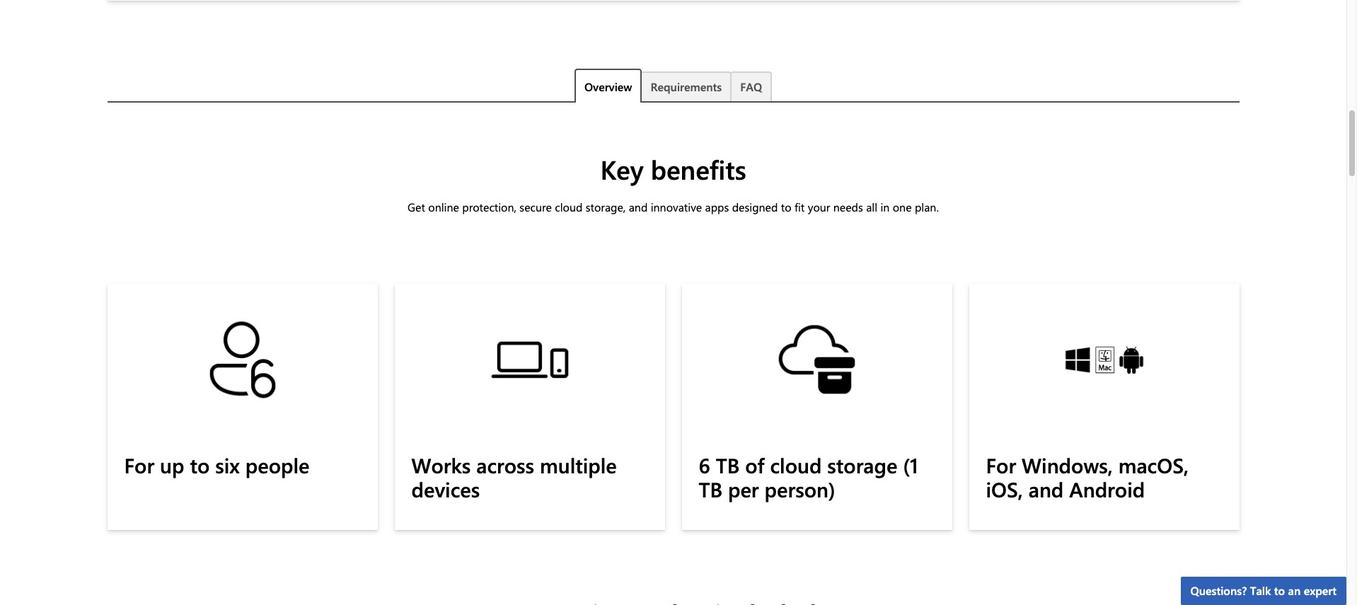 Task type: describe. For each thing, give the bounding box(es) containing it.
works across multiple devices
[[412, 451, 617, 503]]

storage,
[[586, 200, 626, 215]]

secure
[[520, 200, 552, 215]]

per
[[728, 476, 759, 503]]

get online protection, secure cloud storage, and innovative apps designed to fit your needs all in one plan.
[[408, 200, 939, 215]]

questions?
[[1191, 583, 1248, 598]]

expert
[[1304, 583, 1337, 598]]

0 vertical spatial and
[[629, 200, 648, 215]]

person)
[[765, 476, 836, 503]]

for for for up to six people
[[124, 451, 154, 478]]

for windows, macos, ios, and android
[[986, 451, 1189, 503]]

tb left the per
[[699, 476, 723, 503]]

6
[[699, 451, 711, 478]]

one
[[893, 200, 912, 215]]

up
[[160, 451, 184, 478]]

devices
[[412, 476, 480, 503]]

an
[[1289, 583, 1301, 598]]

key
[[601, 152, 644, 186]]

overview
[[585, 79, 632, 94]]

your
[[808, 200, 831, 215]]

all
[[867, 200, 878, 215]]

requirements
[[651, 79, 722, 94]]

android
[[1070, 476, 1146, 503]]

for up to six people
[[124, 451, 310, 478]]

designed
[[732, 200, 778, 215]]

for for for windows, macos, ios, and android
[[986, 451, 1017, 478]]

cloud inside 6 tb of cloud storage (1 tb per person)
[[771, 451, 822, 478]]

6 tb of cloud storage (1 tb per person)
[[699, 451, 919, 503]]

faq link
[[731, 72, 772, 101]]

key benefits
[[601, 152, 747, 186]]

requirements link
[[641, 72, 732, 101]]

windows,
[[1022, 451, 1113, 478]]

questions? talk to an expert button
[[1181, 577, 1347, 605]]

faq
[[741, 79, 762, 94]]

online
[[428, 200, 459, 215]]

macos,
[[1119, 451, 1189, 478]]

plan.
[[915, 200, 939, 215]]



Task type: vqa. For each thing, say whether or not it's contained in the screenshot.
the cloud to the right
yes



Task type: locate. For each thing, give the bounding box(es) containing it.
0 horizontal spatial for
[[124, 451, 154, 478]]

works
[[412, 451, 471, 478]]

to for for up to six people
[[190, 451, 210, 478]]

1 horizontal spatial and
[[1029, 476, 1064, 503]]

cloud right of
[[771, 451, 822, 478]]

1 vertical spatial to
[[190, 451, 210, 478]]

across
[[477, 451, 535, 478]]

innovative
[[651, 200, 702, 215]]

for
[[124, 451, 154, 478], [986, 451, 1017, 478]]

overview link
[[575, 69, 642, 103]]

questions? talk to an expert
[[1191, 583, 1337, 598]]

1 horizontal spatial cloud
[[771, 451, 822, 478]]

to left fit
[[781, 200, 792, 215]]

learn more about microsoft 365 family. tab list
[[107, 69, 1240, 103]]

of
[[746, 451, 765, 478]]

0 horizontal spatial to
[[190, 451, 210, 478]]

to right 'up'
[[190, 451, 210, 478]]

tb right 6 at the right of page
[[716, 451, 740, 478]]

multiple
[[540, 451, 617, 478]]

and inside for windows, macos, ios, and android
[[1029, 476, 1064, 503]]

and right storage,
[[629, 200, 648, 215]]

0 horizontal spatial cloud
[[555, 200, 583, 215]]

needs
[[834, 200, 864, 215]]

0 vertical spatial cloud
[[555, 200, 583, 215]]

six
[[215, 451, 240, 478]]

cloud right secure
[[555, 200, 583, 215]]

ios,
[[986, 476, 1023, 503]]

1 horizontal spatial to
[[781, 200, 792, 215]]

to for questions? talk to an expert
[[1275, 583, 1286, 598]]

for left 'up'
[[124, 451, 154, 478]]

storage
[[828, 451, 898, 478]]

tb
[[716, 451, 740, 478], [699, 476, 723, 503]]

get
[[408, 200, 425, 215]]

and
[[629, 200, 648, 215], [1029, 476, 1064, 503]]

1 for from the left
[[124, 451, 154, 478]]

apps
[[705, 200, 729, 215]]

1 vertical spatial cloud
[[771, 451, 822, 478]]

0 horizontal spatial and
[[629, 200, 648, 215]]

to inside dropdown button
[[1275, 583, 1286, 598]]

2 for from the left
[[986, 451, 1017, 478]]

2 vertical spatial to
[[1275, 583, 1286, 598]]

cloud
[[555, 200, 583, 215], [771, 451, 822, 478]]

benefits
[[651, 152, 747, 186]]

1 horizontal spatial for
[[986, 451, 1017, 478]]

for inside for windows, macos, ios, and android
[[986, 451, 1017, 478]]

people
[[246, 451, 310, 478]]

0 vertical spatial to
[[781, 200, 792, 215]]

to
[[781, 200, 792, 215], [190, 451, 210, 478], [1275, 583, 1286, 598]]

talk
[[1251, 583, 1272, 598]]

protection,
[[462, 200, 517, 215]]

for left windows,
[[986, 451, 1017, 478]]

and right ios,
[[1029, 476, 1064, 503]]

fit
[[795, 200, 805, 215]]

to left an
[[1275, 583, 1286, 598]]

in
[[881, 200, 890, 215]]

(1
[[904, 451, 919, 478]]

1 vertical spatial and
[[1029, 476, 1064, 503]]

2 horizontal spatial to
[[1275, 583, 1286, 598]]



